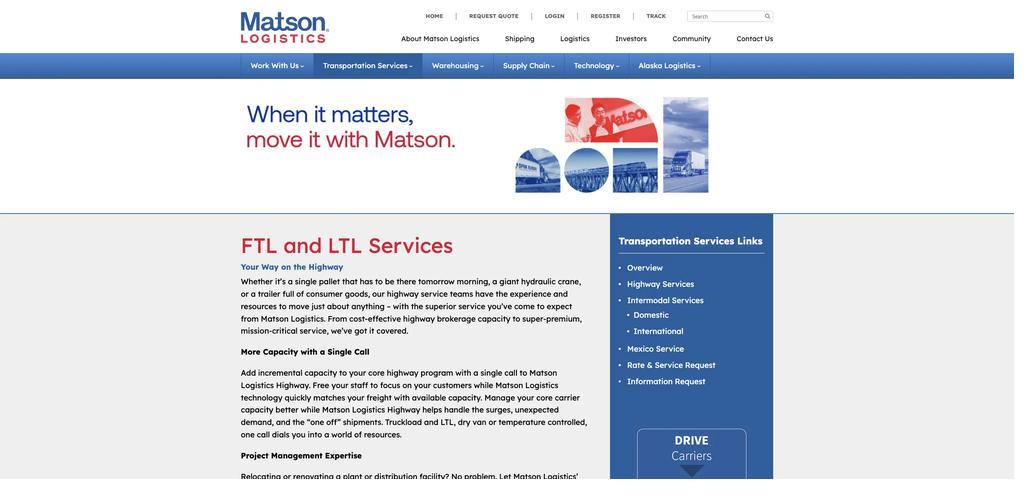 Task type: vqa. For each thing, say whether or not it's contained in the screenshot.
capacity to the right
yes



Task type: describe. For each thing, give the bounding box(es) containing it.
tomorrow
[[418, 277, 455, 287]]

single inside whether it's a single pallet that has to be there tomorrow morning, a giant hydraulic crane, or a trailer full of consumer goods, our highway service teams have the experience and resources to move just about anything – with the superior service you've come to expect from matson logistics. from cost-effective highway brokerage capacity to super-premium, mission-critical service, we've got it covered.
[[295, 277, 317, 287]]

information
[[627, 377, 673, 387]]

your way on the highway
[[241, 262, 343, 272]]

international link
[[634, 327, 684, 337]]

free
[[313, 381, 329, 391]]

shipments.
[[343, 418, 383, 428]]

better
[[276, 406, 299, 415]]

investors link
[[603, 32, 660, 49]]

intermodal services link
[[627, 296, 704, 306]]

capacity.
[[448, 393, 482, 403]]

available
[[412, 393, 446, 403]]

more
[[241, 348, 261, 357]]

1 vertical spatial call
[[257, 430, 270, 440]]

0 vertical spatial call
[[505, 368, 518, 378]]

with down service,
[[301, 348, 318, 357]]

world
[[331, 430, 352, 440]]

logistics down "login"
[[560, 34, 590, 43]]

1 vertical spatial request
[[685, 361, 716, 371]]

overview link
[[627, 263, 663, 273]]

work with us
[[251, 61, 299, 70]]

transportation services link
[[323, 61, 413, 70]]

from
[[241, 314, 259, 324]]

customers
[[433, 381, 472, 391]]

off"
[[326, 418, 341, 428]]

add incremental capacity to your core highway program with a single call to matson logistics highway. free your staff to focus on your customers while matson logistics technology quickly matches your freight with available capacity. manage your core carrier capacity better while matson logistics highway helps handle the surges, unexpected demand, and the "one off" shipments. truckload and ltl, dry van or temperature controlled, one call dials you into a world of resources.
[[241, 368, 587, 440]]

international
[[634, 327, 684, 337]]

project management expertise
[[241, 451, 362, 461]]

more capacity with a single call
[[241, 348, 370, 357]]

supply
[[503, 61, 528, 70]]

the up you
[[293, 418, 305, 428]]

logistics up unexpected
[[525, 381, 559, 391]]

experience
[[510, 289, 551, 299]]

your up staff
[[349, 368, 366, 378]]

the left superior
[[411, 302, 423, 312]]

highway inside the "add incremental capacity to your core highway program with a single call to matson logistics highway. free your staff to focus on your customers while matson logistics technology quickly matches your freight with available capacity. manage your core carrier capacity better while matson logistics highway helps handle the surges, unexpected demand, and the "one off" shipments. truckload and ltl, dry van or temperature controlled, one call dials you into a world of resources."
[[387, 368, 419, 378]]

information request link
[[627, 377, 706, 387]]

highway inside the "add incremental capacity to your core highway program with a single call to matson logistics highway. free your staff to focus on your customers while matson logistics technology quickly matches your freight with available capacity. manage your core carrier capacity better while matson logistics highway helps handle the surges, unexpected demand, and the "one off" shipments. truckload and ltl, dry van or temperature controlled, one call dials you into a world of resources."
[[387, 406, 420, 415]]

ltl,
[[441, 418, 456, 428]]

of inside whether it's a single pallet that has to be there tomorrow morning, a giant hydraulic crane, or a trailer full of consumer goods, our highway service teams have the experience and resources to move just about anything – with the superior service you've come to expect from matson logistics. from cost-effective highway brokerage capacity to super-premium, mission-critical service, we've got it covered.
[[296, 289, 304, 299]]

1 vertical spatial capacity
[[305, 368, 337, 378]]

alaska
[[639, 61, 662, 70]]

0 horizontal spatial highway
[[309, 262, 343, 272]]

1 vertical spatial service
[[459, 302, 486, 312]]

way
[[262, 262, 279, 272]]

logistics up warehousing link
[[450, 34, 480, 43]]

community link
[[660, 32, 724, 49]]

or inside the "add incremental capacity to your core highway program with a single call to matson logistics highway. free your staff to focus on your customers while matson logistics technology quickly matches your freight with available capacity. manage your core carrier capacity better while matson logistics highway helps handle the surges, unexpected demand, and the "one off" shipments. truckload and ltl, dry van or temperature controlled, one call dials you into a world of resources."
[[489, 418, 497, 428]]

matson up manage
[[496, 381, 523, 391]]

services for highway services
[[663, 280, 694, 290]]

about
[[401, 34, 422, 43]]

0 horizontal spatial on
[[281, 262, 291, 272]]

quickly
[[285, 393, 311, 403]]

a down 'whether'
[[251, 289, 256, 299]]

0 vertical spatial while
[[474, 381, 493, 391]]

truckload
[[385, 418, 422, 428]]

your
[[241, 262, 259, 272]]

a up capacity.
[[474, 368, 478, 378]]

shipping link
[[492, 32, 548, 49]]

hydraulic
[[521, 277, 556, 287]]

crane,
[[558, 277, 581, 287]]

search image
[[765, 13, 770, 19]]

highway services link
[[627, 280, 694, 290]]

with down focus
[[394, 393, 410, 403]]

register
[[591, 12, 621, 19]]

with up customers
[[456, 368, 471, 378]]

a left giant
[[493, 277, 497, 287]]

capacity
[[263, 348, 298, 357]]

us inside contact us link
[[765, 34, 773, 43]]

about matson logistics link
[[401, 32, 492, 49]]

and inside whether it's a single pallet that has to be there tomorrow morning, a giant hydraulic crane, or a trailer full of consumer goods, our highway service teams have the experience and resources to move just about anything – with the superior service you've come to expect from matson logistics. from cost-effective highway brokerage capacity to super-premium, mission-critical service, we've got it covered.
[[554, 289, 568, 299]]

matson up off"
[[322, 406, 350, 415]]

work
[[251, 61, 269, 70]]

call
[[354, 348, 370, 357]]

of inside the "add incremental capacity to your core highway program with a single call to matson logistics highway. free your staff to focus on your customers while matson logistics technology quickly matches your freight with available capacity. manage your core carrier capacity better while matson logistics highway helps handle the surges, unexpected demand, and the "one off" shipments. truckload and ltl, dry van or temperature controlled, one call dials you into a world of resources."
[[354, 430, 362, 440]]

highway.
[[276, 381, 311, 391]]

have
[[475, 289, 494, 299]]

and up your way on the highway
[[284, 233, 322, 259]]

home link
[[426, 12, 456, 20]]

critical
[[272, 327, 298, 336]]

expect
[[547, 302, 572, 312]]

dry
[[458, 418, 471, 428]]

the up you've
[[496, 289, 508, 299]]

chain
[[530, 61, 550, 70]]

you
[[292, 430, 306, 440]]

trailer
[[258, 289, 280, 299]]

move
[[289, 302, 309, 312]]

to down come
[[513, 314, 520, 324]]

with
[[272, 61, 288, 70]]

request quote link
[[456, 12, 532, 20]]

0 vertical spatial core
[[368, 368, 385, 378]]

project
[[241, 451, 269, 461]]

temperature
[[499, 418, 546, 428]]

has
[[360, 277, 373, 287]]

capacity inside whether it's a single pallet that has to be there tomorrow morning, a giant hydraulic crane, or a trailer full of consumer goods, our highway service teams have the experience and resources to move just about anything – with the superior service you've come to expect from matson logistics. from cost-effective highway brokerage capacity to super-premium, mission-critical service, we've got it covered.
[[478, 314, 511, 324]]

services for intermodal services
[[672, 296, 704, 306]]

covered.
[[377, 327, 408, 336]]

1 vertical spatial service
[[655, 361, 683, 371]]

1 vertical spatial while
[[301, 406, 320, 415]]

that
[[342, 277, 358, 287]]

giant
[[500, 277, 519, 287]]

request quote
[[469, 12, 519, 19]]

contact
[[737, 34, 763, 43]]

0 vertical spatial request
[[469, 12, 497, 19]]

contact us link
[[724, 32, 773, 49]]

controlled,
[[548, 418, 587, 428]]

ltl
[[328, 233, 363, 259]]

domestic
[[634, 310, 669, 320]]

helps
[[423, 406, 442, 415]]

your down staff
[[348, 393, 364, 403]]

links
[[737, 235, 763, 247]]

our
[[372, 289, 385, 299]]

0 horizontal spatial capacity
[[241, 406, 273, 415]]

got
[[354, 327, 367, 336]]

handle
[[444, 406, 470, 415]]

register link
[[578, 12, 633, 20]]

logistics up technology
[[241, 381, 274, 391]]

supply chain link
[[503, 61, 555, 70]]

1 horizontal spatial core
[[537, 393, 553, 403]]

into
[[308, 430, 322, 440]]



Task type: locate. For each thing, give the bounding box(es) containing it.
service up information request
[[655, 361, 683, 371]]

your up matches
[[332, 381, 349, 391]]

1 vertical spatial highway
[[627, 280, 660, 290]]

top menu navigation
[[401, 32, 773, 49]]

management
[[271, 451, 323, 461]]

1 horizontal spatial or
[[489, 418, 497, 428]]

service up rate & service request
[[656, 345, 684, 354]]

while up manage
[[474, 381, 493, 391]]

effective
[[368, 314, 401, 324]]

rate & service request
[[627, 361, 716, 371]]

about matson logistics
[[401, 34, 480, 43]]

core up unexpected
[[537, 393, 553, 403]]

matson logistics image
[[241, 12, 329, 43]]

focus
[[380, 381, 400, 391]]

us right contact
[[765, 34, 773, 43]]

0 vertical spatial on
[[281, 262, 291, 272]]

1 vertical spatial on
[[403, 381, 412, 391]]

Search search field
[[688, 11, 773, 22]]

surges,
[[486, 406, 513, 415]]

0 vertical spatial transportation
[[323, 61, 376, 70]]

highway services
[[627, 280, 694, 290]]

pallet
[[319, 277, 340, 287]]

0 horizontal spatial call
[[257, 430, 270, 440]]

ftl and ltl services
[[241, 233, 453, 259]]

resources
[[241, 302, 277, 312]]

your up available
[[414, 381, 431, 391]]

matson up 'carrier'
[[530, 368, 557, 378]]

technology link
[[574, 61, 620, 70]]

superior
[[425, 302, 456, 312]]

None search field
[[688, 11, 773, 22]]

logistics link
[[548, 32, 603, 49]]

on right focus
[[403, 381, 412, 391]]

1 vertical spatial transportation
[[619, 235, 691, 247]]

1 horizontal spatial highway
[[387, 406, 420, 415]]

call up manage
[[505, 368, 518, 378]]

0 horizontal spatial service
[[421, 289, 448, 299]]

capacity up the free
[[305, 368, 337, 378]]

"one
[[307, 418, 324, 428]]

about
[[327, 302, 349, 312]]

alaska logistics
[[639, 61, 696, 70]]

1 vertical spatial of
[[354, 430, 362, 440]]

0 vertical spatial service
[[656, 345, 684, 354]]

matson inside top menu navigation
[[424, 34, 448, 43]]

1 horizontal spatial call
[[505, 368, 518, 378]]

service down teams
[[459, 302, 486, 312]]

be
[[385, 277, 395, 287]]

logistics down the community link
[[665, 61, 696, 70]]

call
[[505, 368, 518, 378], [257, 430, 270, 440]]

highway up truckload
[[387, 406, 420, 415]]

0 horizontal spatial of
[[296, 289, 304, 299]]

your up unexpected
[[517, 393, 534, 403]]

0 vertical spatial or
[[241, 289, 249, 299]]

0 horizontal spatial single
[[295, 277, 317, 287]]

capacity up demand,
[[241, 406, 273, 415]]

of right full
[[296, 289, 304, 299]]

1 vertical spatial us
[[290, 61, 299, 70]]

whether it's a single pallet that has to be there tomorrow morning, a giant hydraulic crane, or a trailer full of consumer goods, our highway service teams have the experience and resources to move just about anything – with the superior service you've come to expect from matson logistics. from cost-effective highway brokerage capacity to super-premium, mission-critical service, we've got it covered.
[[241, 277, 582, 336]]

a right into
[[324, 430, 329, 440]]

or right van
[[489, 418, 497, 428]]

2 vertical spatial highway
[[387, 406, 420, 415]]

2 horizontal spatial highway
[[627, 280, 660, 290]]

to left be
[[375, 277, 383, 287]]

call down demand,
[[257, 430, 270, 440]]

1 horizontal spatial us
[[765, 34, 773, 43]]

0 vertical spatial single
[[295, 277, 317, 287]]

domestic link
[[634, 310, 669, 320]]

0 vertical spatial service
[[421, 289, 448, 299]]

a right it's
[[288, 277, 293, 287]]

you've
[[488, 302, 512, 312]]

transportation for transportation services
[[323, 61, 376, 70]]

mission-
[[241, 327, 272, 336]]

1 vertical spatial core
[[537, 393, 553, 403]]

services up intermodal services
[[663, 280, 694, 290]]

login link
[[532, 12, 578, 20]]

1 vertical spatial single
[[481, 368, 503, 378]]

0 horizontal spatial or
[[241, 289, 249, 299]]

services left links
[[694, 235, 734, 247]]

highway down there on the left bottom
[[387, 289, 419, 299]]

services
[[378, 61, 408, 70], [368, 233, 453, 259], [694, 235, 734, 247], [663, 280, 694, 290], [672, 296, 704, 306]]

&
[[647, 361, 653, 371]]

your
[[349, 368, 366, 378], [332, 381, 349, 391], [414, 381, 431, 391], [348, 393, 364, 403], [517, 393, 534, 403]]

highway up focus
[[387, 368, 419, 378]]

intermodal services
[[627, 296, 704, 306]]

and
[[284, 233, 322, 259], [554, 289, 568, 299], [276, 418, 291, 428], [424, 418, 439, 428]]

matson inside whether it's a single pallet that has to be there tomorrow morning, a giant hydraulic crane, or a trailer full of consumer goods, our highway service teams have the experience and resources to move just about anything – with the superior service you've come to expect from matson logistics. from cost-effective highway brokerage capacity to super-premium, mission-critical service, we've got it covered.
[[261, 314, 289, 324]]

technology
[[574, 61, 614, 70]]

1 vertical spatial highway
[[403, 314, 435, 324]]

highway down superior
[[403, 314, 435, 324]]

1 horizontal spatial of
[[354, 430, 362, 440]]

matson down the home
[[424, 34, 448, 43]]

on
[[281, 262, 291, 272], [403, 381, 412, 391]]

work with us link
[[251, 61, 304, 70]]

services for transportation services
[[378, 61, 408, 70]]

on up it's
[[281, 262, 291, 272]]

us right with
[[290, 61, 299, 70]]

goods,
[[345, 289, 370, 299]]

highway down the "overview" at the right bottom of page
[[627, 280, 660, 290]]

transportation services
[[323, 61, 408, 70]]

to
[[375, 277, 383, 287], [279, 302, 287, 312], [537, 302, 545, 312], [513, 314, 520, 324], [339, 368, 347, 378], [520, 368, 527, 378], [370, 381, 378, 391]]

transportation inside section
[[619, 235, 691, 247]]

warehousing
[[432, 61, 479, 70]]

overview
[[627, 263, 663, 273]]

0 vertical spatial highway
[[387, 289, 419, 299]]

or
[[241, 289, 249, 299], [489, 418, 497, 428]]

service
[[421, 289, 448, 299], [459, 302, 486, 312]]

carrier image
[[634, 427, 750, 480]]

quote
[[498, 12, 519, 19]]

–
[[387, 302, 391, 312]]

rate
[[627, 361, 645, 371]]

logistics up shipments.
[[352, 406, 385, 415]]

services for transportation services links
[[694, 235, 734, 247]]

just
[[312, 302, 325, 312]]

highway inside transportation services links section
[[627, 280, 660, 290]]

2 horizontal spatial capacity
[[478, 314, 511, 324]]

to down the single
[[339, 368, 347, 378]]

to down full
[[279, 302, 287, 312]]

with inside whether it's a single pallet that has to be there tomorrow morning, a giant hydraulic crane, or a trailer full of consumer goods, our highway service teams have the experience and resources to move just about anything – with the superior service you've come to expect from matson logistics. from cost-effective highway brokerage capacity to super-premium, mission-critical service, we've got it covered.
[[393, 302, 409, 312]]

logistics
[[450, 34, 480, 43], [560, 34, 590, 43], [665, 61, 696, 70], [241, 381, 274, 391], [525, 381, 559, 391], [352, 406, 385, 415]]

while up "one
[[301, 406, 320, 415]]

to up unexpected
[[520, 368, 527, 378]]

it's
[[275, 277, 286, 287]]

and down "helps"
[[424, 418, 439, 428]]

service
[[656, 345, 684, 354], [655, 361, 683, 371]]

super-
[[523, 314, 547, 324]]

a left the single
[[320, 348, 325, 357]]

or inside whether it's a single pallet that has to be there tomorrow morning, a giant hydraulic crane, or a trailer full of consumer goods, our highway service teams have the experience and resources to move just about anything – with the superior service you've come to expect from matson logistics. from cost-effective highway brokerage capacity to super-premium, mission-critical service, we've got it covered.
[[241, 289, 249, 299]]

on inside the "add incremental capacity to your core highway program with a single call to matson logistics highway. free your staff to focus on your customers while matson logistics technology quickly matches your freight with available capacity. manage your core carrier capacity better while matson logistics highway helps handle the surges, unexpected demand, and the "one off" shipments. truckload and ltl, dry van or temperature controlled, one call dials you into a world of resources."
[[403, 381, 412, 391]]

or down 'whether'
[[241, 289, 249, 299]]

services up there on the left bottom
[[368, 233, 453, 259]]

and up dials on the left of page
[[276, 418, 291, 428]]

program
[[421, 368, 453, 378]]

mexico service link
[[627, 345, 684, 354]]

1 horizontal spatial transportation
[[619, 235, 691, 247]]

with right the –
[[393, 302, 409, 312]]

request up information request
[[685, 361, 716, 371]]

warehousing link
[[432, 61, 484, 70]]

unexpected
[[515, 406, 559, 415]]

service down tomorrow
[[421, 289, 448, 299]]

there
[[397, 277, 416, 287]]

the up van
[[472, 406, 484, 415]]

single down your way on the highway
[[295, 277, 317, 287]]

1 horizontal spatial service
[[459, 302, 486, 312]]

track link
[[633, 12, 666, 20]]

capacity down you've
[[478, 314, 511, 324]]

single up manage
[[481, 368, 503, 378]]

community
[[673, 34, 711, 43]]

single inside the "add incremental capacity to your core highway program with a single call to matson logistics highway. free your staff to focus on your customers while matson logistics technology quickly matches your freight with available capacity. manage your core carrier capacity better while matson logistics highway helps handle the surges, unexpected demand, and the "one off" shipments. truckload and ltl, dry van or temperature controlled, one call dials you into a world of resources."
[[481, 368, 503, 378]]

from
[[328, 314, 347, 324]]

0 horizontal spatial while
[[301, 406, 320, 415]]

to up freight
[[370, 381, 378, 391]]

2 vertical spatial highway
[[387, 368, 419, 378]]

contact us
[[737, 34, 773, 43]]

staff
[[351, 381, 368, 391]]

services down highway services link
[[672, 296, 704, 306]]

track
[[647, 12, 666, 19]]

morning,
[[457, 277, 490, 287]]

1 vertical spatial or
[[489, 418, 497, 428]]

1 horizontal spatial single
[[481, 368, 503, 378]]

request left the quote on the top of page
[[469, 12, 497, 19]]

and up expect
[[554, 289, 568, 299]]

request down rate & service request
[[675, 377, 706, 387]]

services down about
[[378, 61, 408, 70]]

matson up critical
[[261, 314, 289, 324]]

0 vertical spatial capacity
[[478, 314, 511, 324]]

0 vertical spatial of
[[296, 289, 304, 299]]

of down shipments.
[[354, 430, 362, 440]]

highway
[[387, 289, 419, 299], [403, 314, 435, 324], [387, 368, 419, 378]]

alaska services image
[[247, 88, 768, 203]]

0 horizontal spatial core
[[368, 368, 385, 378]]

home
[[426, 12, 443, 19]]

technology
[[241, 393, 283, 403]]

ftl
[[241, 233, 278, 259]]

1 horizontal spatial on
[[403, 381, 412, 391]]

1 horizontal spatial while
[[474, 381, 493, 391]]

investors
[[616, 34, 647, 43]]

premium,
[[547, 314, 582, 324]]

highway up the pallet
[[309, 262, 343, 272]]

0 horizontal spatial us
[[290, 61, 299, 70]]

0 vertical spatial us
[[765, 34, 773, 43]]

2 vertical spatial capacity
[[241, 406, 273, 415]]

core
[[368, 368, 385, 378], [537, 393, 553, 403]]

transportation for transportation services links
[[619, 235, 691, 247]]

shipping
[[505, 34, 535, 43]]

core up focus
[[368, 368, 385, 378]]

the up full
[[294, 262, 306, 272]]

0 horizontal spatial transportation
[[323, 61, 376, 70]]

transportation services links section
[[600, 214, 784, 480]]

incremental
[[258, 368, 303, 378]]

carrier
[[555, 393, 580, 403]]

2 vertical spatial request
[[675, 377, 706, 387]]

1 horizontal spatial capacity
[[305, 368, 337, 378]]

to up super- at the bottom right of page
[[537, 302, 545, 312]]

0 vertical spatial highway
[[309, 262, 343, 272]]



